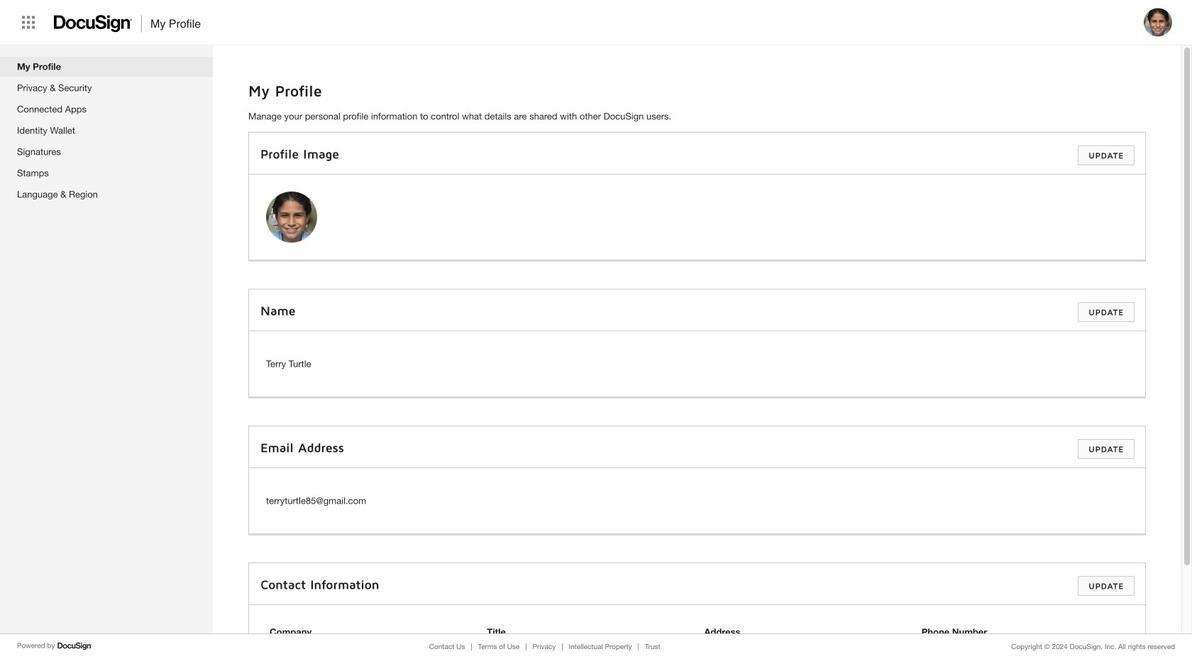 Task type: describe. For each thing, give the bounding box(es) containing it.
your uploaded profile image image
[[266, 192, 317, 243]]



Task type: locate. For each thing, give the bounding box(es) containing it.
0 vertical spatial docusign image
[[54, 11, 133, 37]]

1 vertical spatial docusign image
[[57, 641, 93, 652]]

docusign image
[[54, 11, 133, 37], [57, 641, 93, 652]]



Task type: vqa. For each thing, say whether or not it's contained in the screenshot.
DocuSign image
yes



